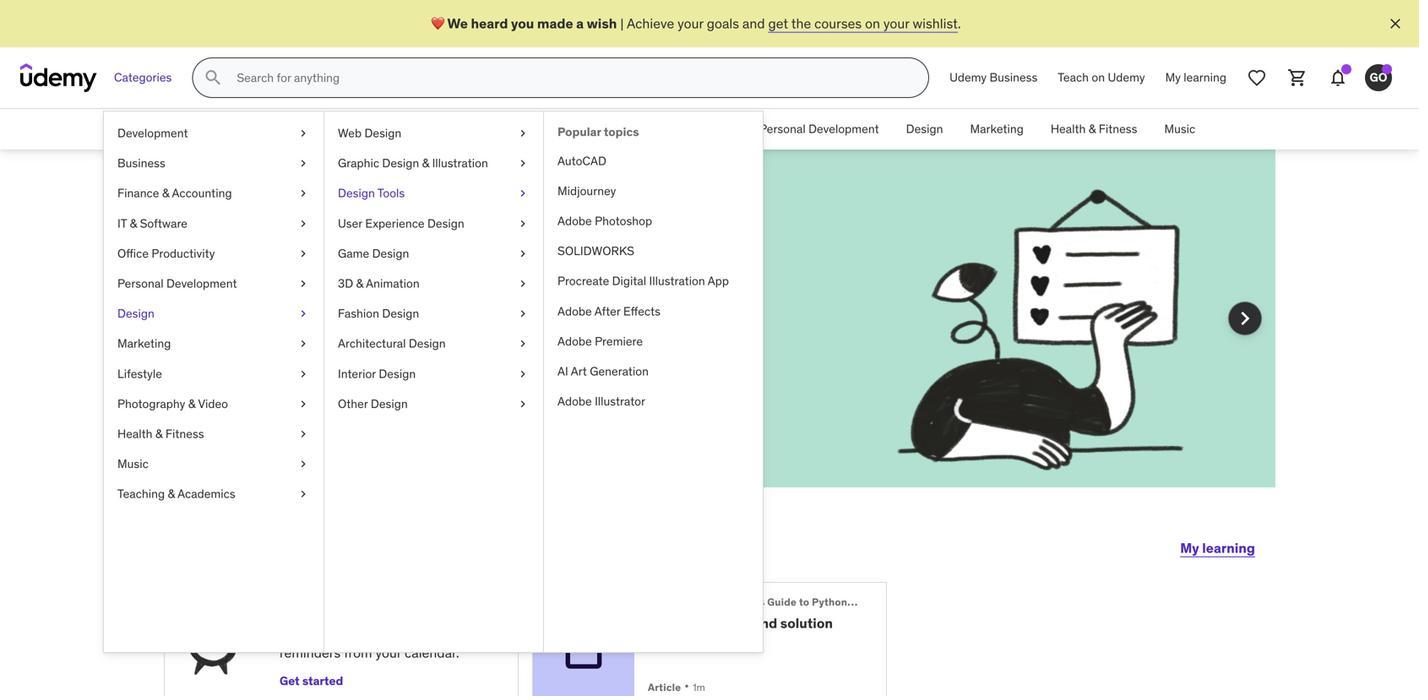 Task type: locate. For each thing, give the bounding box(es) containing it.
1 horizontal spatial personal
[[760, 121, 806, 137]]

1 vertical spatial design link
[[104, 299, 324, 329]]

my learning link
[[1155, 57, 1237, 98], [1180, 528, 1255, 569]]

heard
[[471, 15, 508, 32]]

architectural design
[[338, 336, 446, 351]]

user
[[338, 216, 362, 231]]

0 vertical spatial marketing
[[970, 121, 1024, 137]]

you inside the did you make a wish?
[[325, 223, 386, 267]]

1 vertical spatial make
[[305, 316, 338, 333]]

other
[[338, 396, 368, 411]]

step
[[410, 334, 437, 352]]

xsmall image inside marketing link
[[297, 336, 310, 352]]

0 vertical spatial finance & accounting
[[396, 121, 511, 137]]

office productivity link for health & fitness
[[622, 109, 746, 150]]

reminders
[[280, 644, 341, 662]]

you
[[511, 15, 534, 32], [325, 223, 386, 267]]

1 horizontal spatial marketing
[[970, 121, 1024, 137]]

1 horizontal spatial software
[[560, 121, 608, 137]]

0 vertical spatial music link
[[1151, 109, 1209, 150]]

1 horizontal spatial to
[[376, 600, 389, 617]]

0 horizontal spatial a
[[493, 223, 513, 267]]

interior design
[[338, 366, 416, 381]]

1 horizontal spatial it
[[538, 121, 547, 137]]

2 vertical spatial business
[[117, 156, 165, 171]]

courses up toward
[[469, 316, 516, 333]]

0 horizontal spatial personal development link
[[104, 269, 324, 299]]

categories
[[114, 70, 172, 85]]

0 vertical spatial courses
[[815, 15, 862, 32]]

design inside fashion design link
[[382, 306, 419, 321]]

personal for health & fitness
[[760, 121, 806, 137]]

0 vertical spatial design link
[[893, 109, 957, 150]]

productivity
[[669, 121, 733, 137], [152, 246, 215, 261]]

adds
[[378, 625, 408, 643]]

0 horizontal spatial accounting
[[172, 186, 232, 201]]

0 vertical spatial health & fitness
[[1051, 121, 1138, 137]]

your up goals.
[[538, 316, 564, 333]]

take
[[331, 334, 357, 352]]

1 horizontal spatial the
[[445, 316, 465, 333]]

udemy image
[[20, 63, 97, 92]]

0 horizontal spatial office productivity link
[[104, 239, 324, 269]]

1 vertical spatial music link
[[104, 449, 324, 479]]

development link
[[104, 118, 324, 148]]

get for started
[[280, 674, 300, 689]]

art
[[571, 364, 587, 379]]

business link for lifestyle
[[104, 148, 324, 178]]

personal development for health & fitness
[[760, 121, 879, 137]]

health down teach
[[1051, 121, 1086, 137]]

carousel element
[[0, 150, 1308, 528]]

finance for lifestyle
[[117, 186, 159, 201]]

xsmall image inside fashion design link
[[516, 305, 530, 322]]

personal
[[760, 121, 806, 137], [117, 276, 164, 291]]

the right 'get'
[[791, 15, 811, 32]]

xsmall image for development
[[297, 125, 310, 142]]

your down the adds
[[376, 644, 401, 662]]

xsmall image inside game design link
[[516, 245, 530, 262]]

xsmall image inside interior design link
[[516, 366, 530, 382]]

music for right music 'link'
[[1165, 121, 1196, 137]]

and down guide
[[753, 615, 777, 632]]

marketing down the udemy business link
[[970, 121, 1024, 137]]

0 horizontal spatial software
[[140, 216, 188, 231]]

adobe for adobe premiere
[[558, 334, 592, 349]]

1 vertical spatial personal
[[117, 276, 164, 291]]

my learning inside 'link'
[[1166, 70, 1227, 85]]

adobe inside adobe illustrator link
[[558, 394, 592, 409]]

health & fitness link down teach on udemy link
[[1037, 109, 1151, 150]]

1 vertical spatial learning
[[1202, 539, 1255, 557]]

adobe inside the adobe premiere link
[[558, 334, 592, 349]]

a left wish
[[576, 15, 584, 32]]

ai art generation link
[[544, 356, 763, 387]]

0 horizontal spatial music link
[[104, 449, 324, 479]]

0 vertical spatial office productivity link
[[622, 109, 746, 150]]

finance & accounting link up the graphic design & illustration
[[383, 109, 524, 150]]

1 vertical spatial business
[[321, 121, 369, 137]]

finance & accounting link for lifestyle
[[104, 178, 324, 208]]

the ultimate beginners guide to python programming 11. homework and solution
[[648, 596, 918, 632]]

it & software for health & fitness
[[538, 121, 608, 137]]

❤️
[[431, 15, 445, 32]]

1 adobe from the top
[[558, 213, 592, 229]]

web design link
[[324, 118, 543, 148]]

music
[[1165, 121, 1196, 137], [117, 456, 148, 471]]

2 vertical spatial the
[[360, 334, 380, 352]]

0 vertical spatial productivity
[[669, 121, 733, 137]]

1 horizontal spatial finance
[[396, 121, 438, 137]]

xsmall image inside development link
[[297, 125, 310, 142]]

development
[[809, 121, 879, 137], [117, 125, 188, 141], [166, 276, 237, 291]]

1 vertical spatial office
[[117, 246, 149, 261]]

adobe for adobe photoshop
[[558, 213, 592, 229]]

2 horizontal spatial on
[[1092, 70, 1105, 85]]

1 vertical spatial office productivity
[[117, 246, 215, 261]]

1 horizontal spatial finance & accounting
[[396, 121, 511, 137]]

finance & accounting link down development link
[[104, 178, 324, 208]]

1 horizontal spatial a
[[576, 15, 584, 32]]

adobe down art
[[558, 394, 592, 409]]

and left take
[[305, 334, 328, 352]]

get for the
[[420, 316, 442, 333]]

1 horizontal spatial personal development link
[[746, 109, 893, 150]]

personal for lifestyle
[[117, 276, 164, 291]]

health & fitness down photography
[[117, 426, 204, 441]]

1 horizontal spatial health & fitness
[[1051, 121, 1138, 137]]

learning,
[[304, 527, 427, 562]]

you left made
[[511, 15, 534, 32]]

1 vertical spatial it & software
[[117, 216, 188, 231]]

xsmall image inside personal development link
[[297, 275, 310, 292]]

accounting up graphic design & illustration link
[[451, 121, 511, 137]]

1 horizontal spatial office productivity link
[[622, 109, 746, 150]]

design
[[906, 121, 943, 137], [365, 125, 402, 141], [382, 156, 419, 171], [338, 186, 375, 201], [427, 216, 464, 231], [372, 246, 409, 261], [117, 306, 154, 321], [382, 306, 419, 321], [409, 336, 446, 351], [379, 366, 416, 381], [371, 396, 408, 411]]

0 vertical spatial office productivity
[[635, 121, 733, 137]]

adobe inside adobe photoshop link
[[558, 213, 592, 229]]

1 vertical spatial marketing link
[[104, 329, 324, 359]]

your inside get the courses on your wishlist
[[538, 316, 564, 333]]

1 vertical spatial my learning
[[1180, 539, 1255, 557]]

it & software link
[[524, 109, 622, 150], [104, 208, 324, 239]]

0 vertical spatial get
[[420, 316, 442, 333]]

on
[[865, 15, 880, 32], [1092, 70, 1105, 85], [519, 316, 534, 333]]

0 horizontal spatial office
[[117, 246, 149, 261]]

0 vertical spatial accounting
[[451, 121, 511, 137]]

1 vertical spatial office productivity link
[[104, 239, 324, 269]]

xsmall image inside design tools link
[[516, 185, 530, 202]]

2 horizontal spatial the
[[791, 15, 811, 32]]

office productivity
[[635, 121, 733, 137], [117, 246, 215, 261]]

0 vertical spatial on
[[865, 15, 880, 32]]

xsmall image for lifestyle
[[297, 366, 310, 382]]

marketing up the 'lifestyle'
[[117, 336, 171, 351]]

finance & accounting up graphic design & illustration link
[[396, 121, 511, 137]]

a up 3d & animation link
[[493, 223, 513, 267]]

xsmall image inside 3d & animation link
[[516, 275, 530, 292]]

design link for lifestyle
[[104, 299, 324, 329]]

it & software
[[538, 121, 608, 137], [117, 216, 188, 231]]

xsmall image inside web design link
[[516, 125, 530, 142]]

1 horizontal spatial courses
[[815, 15, 862, 32]]

1 vertical spatial marketing
[[117, 336, 171, 351]]

0 vertical spatial marketing link
[[957, 109, 1037, 150]]

adobe up art
[[558, 334, 592, 349]]

article • 1m
[[648, 678, 705, 695]]

finance & accounting for lifestyle
[[117, 186, 232, 201]]

go
[[1370, 70, 1388, 85]]

health down photography
[[117, 426, 153, 441]]

your
[[678, 15, 704, 32], [884, 15, 910, 32], [538, 316, 564, 333], [485, 334, 511, 352], [376, 644, 401, 662]]

1 horizontal spatial illustration
[[649, 273, 705, 289]]

popular
[[558, 124, 601, 139]]

xsmall image for web design
[[516, 125, 530, 142]]

programming
[[850, 596, 918, 609]]

design inside game design link
[[372, 246, 409, 261]]

lifestyle
[[117, 366, 162, 381]]

xsmall image inside photography & video link
[[297, 396, 310, 412]]

business down development link
[[117, 156, 165, 171]]

user experience design link
[[324, 208, 543, 239]]

true.
[[389, 316, 417, 333]]

❤️   we heard you made a wish | achieve your goals and get the courses on your wishlist .
[[431, 15, 961, 32]]

1 horizontal spatial design link
[[893, 109, 957, 150]]

health for the health & fitness link to the top
[[1051, 121, 1086, 137]]

xsmall image
[[516, 125, 530, 142], [516, 155, 530, 172], [297, 245, 310, 262], [297, 275, 310, 292], [516, 275, 530, 292], [297, 305, 310, 322], [516, 305, 530, 322], [297, 336, 310, 352], [516, 336, 530, 352], [297, 426, 310, 442], [297, 486, 310, 502]]

xsmall image for 3d & animation
[[516, 275, 530, 292]]

finance & accounting link for health & fitness
[[383, 109, 524, 150]]

a
[[576, 15, 584, 32], [493, 223, 513, 267]]

business left teach
[[990, 70, 1038, 85]]

1 vertical spatial fitness
[[166, 426, 204, 441]]

the up toward
[[445, 316, 465, 333]]

1 horizontal spatial accounting
[[451, 121, 511, 137]]

your left goals.
[[485, 334, 511, 352]]

•
[[684, 678, 689, 695]]

your left .
[[884, 15, 910, 32]]

0 horizontal spatial finance & accounting link
[[104, 178, 324, 208]]

xsmall image inside user experience design link
[[516, 215, 530, 232]]

business up "graphic"
[[321, 121, 369, 137]]

day
[[354, 625, 375, 643]]

xsmall image inside the health & fitness link
[[297, 426, 310, 442]]

get inside get the courses on your wishlist
[[420, 316, 442, 333]]

0 vertical spatial the
[[791, 15, 811, 32]]

it & software link for lifestyle
[[104, 208, 324, 239]]

finance
[[396, 121, 438, 137], [117, 186, 159, 201]]

topics
[[604, 124, 639, 139]]

other design
[[338, 396, 408, 411]]

finance & accounting link
[[383, 109, 524, 150], [104, 178, 324, 208]]

illustration down web design link
[[432, 156, 488, 171]]

get up calendar. at bottom
[[433, 625, 455, 643]]

get up and take the first step toward your goals. in the left of the page
[[420, 316, 442, 333]]

health & fitness
[[1051, 121, 1138, 137], [117, 426, 204, 441]]

2 udemy from the left
[[1108, 70, 1145, 85]]

development for health & fitness
[[809, 121, 879, 137]]

make up 3d & animation link
[[393, 223, 486, 267]]

3 adobe from the top
[[558, 334, 592, 349]]

1 vertical spatial health & fitness link
[[104, 419, 324, 449]]

get inside schedule time to learn a little each day adds up. get reminders from your calendar.
[[433, 625, 455, 643]]

autocad
[[558, 153, 607, 168]]

adobe premiere
[[558, 334, 643, 349]]

1 vertical spatial a
[[493, 223, 513, 267]]

xsmall image for architectural design
[[516, 336, 530, 352]]

.
[[958, 15, 961, 32]]

1 horizontal spatial business
[[321, 121, 369, 137]]

office productivity link
[[622, 109, 746, 150], [104, 239, 324, 269]]

1 vertical spatial the
[[445, 316, 465, 333]]

adobe down midjourney
[[558, 213, 592, 229]]

learning for bottommost my learning 'link'
[[1202, 539, 1255, 557]]

wishlist up udemy business
[[913, 15, 958, 32]]

beginners
[[714, 596, 765, 609]]

adobe down the procreate
[[558, 304, 592, 319]]

teach on udemy link
[[1048, 57, 1155, 98]]

1 horizontal spatial personal development
[[760, 121, 879, 137]]

1 horizontal spatial it & software link
[[524, 109, 622, 150]]

0 vertical spatial personal development link
[[746, 109, 893, 150]]

xsmall image inside lifestyle link
[[297, 366, 310, 382]]

health & fitness down teach on udemy link
[[1051, 121, 1138, 137]]

design inside architectural design link
[[409, 336, 446, 351]]

autocad link
[[544, 146, 763, 176]]

fitness down teach on udemy link
[[1099, 121, 1138, 137]]

ai
[[558, 364, 568, 379]]

1 udemy from the left
[[950, 70, 987, 85]]

close image
[[1387, 15, 1404, 32]]

accounting for health & fitness
[[451, 121, 511, 137]]

Search for anything text field
[[233, 63, 908, 92]]

finance & accounting down development link
[[117, 186, 232, 201]]

software for health & fitness
[[560, 121, 608, 137]]

0 vertical spatial illustration
[[432, 156, 488, 171]]

udemy business link
[[940, 57, 1048, 98]]

make
[[393, 223, 486, 267], [305, 316, 338, 333]]

1 unread notification image
[[1342, 64, 1352, 74]]

0 horizontal spatial health & fitness link
[[104, 419, 324, 449]]

you up 3d
[[325, 223, 386, 267]]

personal development link for lifestyle
[[104, 269, 324, 299]]

go link
[[1359, 57, 1399, 98]]

courses
[[815, 15, 862, 32], [469, 316, 516, 333]]

premiere
[[595, 334, 643, 349]]

marketing link up video
[[104, 329, 324, 359]]

the
[[791, 15, 811, 32], [445, 316, 465, 333], [360, 334, 380, 352]]

and left 'get'
[[743, 15, 765, 32]]

the down come
[[360, 334, 380, 352]]

marketing link for lifestyle
[[104, 329, 324, 359]]

illustration down solidworks link
[[649, 273, 705, 289]]

get left started
[[280, 674, 300, 689]]

fitness down photography & video
[[166, 426, 204, 441]]

xsmall image inside office productivity link
[[297, 245, 310, 262]]

1 vertical spatial personal development link
[[104, 269, 324, 299]]

2 vertical spatial on
[[519, 316, 534, 333]]

productivity for lifestyle
[[152, 246, 215, 261]]

accounting down development link
[[172, 186, 232, 201]]

0 vertical spatial my learning
[[1166, 70, 1227, 85]]

adobe for adobe illustrator
[[558, 394, 592, 409]]

4 adobe from the top
[[558, 394, 592, 409]]

make inside the did you make a wish?
[[393, 223, 486, 267]]

marketing for lifestyle
[[117, 336, 171, 351]]

my
[[1166, 70, 1181, 85], [1180, 539, 1199, 557]]

1 vertical spatial music
[[117, 456, 148, 471]]

xsmall image for user experience design
[[516, 215, 530, 232]]

personal development for lifestyle
[[117, 276, 237, 291]]

xsmall image
[[297, 125, 310, 142], [297, 155, 310, 172], [297, 185, 310, 202], [516, 185, 530, 202], [297, 215, 310, 232], [516, 215, 530, 232], [516, 245, 530, 262], [297, 366, 310, 382], [516, 366, 530, 382], [297, 396, 310, 412], [516, 396, 530, 412], [297, 456, 310, 472]]

0 vertical spatial a
[[576, 15, 584, 32]]

learning
[[1184, 70, 1227, 85], [1202, 539, 1255, 557]]

0 horizontal spatial udemy
[[950, 70, 987, 85]]

0 vertical spatial finance
[[396, 121, 438, 137]]

1 vertical spatial productivity
[[152, 246, 215, 261]]

udemy down .
[[950, 70, 987, 85]]

xsmall image for business
[[297, 155, 310, 172]]

0 horizontal spatial make
[[305, 316, 338, 333]]

illustration inside design tools element
[[649, 273, 705, 289]]

xsmall image inside design link
[[297, 305, 310, 322]]

procreate
[[558, 273, 609, 289]]

1 vertical spatial personal development
[[117, 276, 237, 291]]

app
[[708, 273, 729, 289]]

1 horizontal spatial fitness
[[1099, 121, 1138, 137]]

udemy right teach
[[1108, 70, 1145, 85]]

0 horizontal spatial you
[[325, 223, 386, 267]]

0 vertical spatial personal
[[760, 121, 806, 137]]

health
[[1051, 121, 1086, 137], [117, 426, 153, 441]]

1 horizontal spatial finance & accounting link
[[383, 109, 524, 150]]

submit search image
[[203, 68, 223, 88]]

udemy
[[950, 70, 987, 85], [1108, 70, 1145, 85]]

make left the it
[[305, 316, 338, 333]]

the inside get the courses on your wishlist
[[445, 316, 465, 333]]

xsmall image inside graphic design & illustration link
[[516, 155, 530, 172]]

xsmall image for music
[[297, 456, 310, 472]]

1 vertical spatial get
[[433, 625, 455, 643]]

courses right 'get'
[[815, 15, 862, 32]]

and inside carousel element
[[305, 334, 328, 352]]

xsmall image inside music 'link'
[[297, 456, 310, 472]]

0 vertical spatial software
[[560, 121, 608, 137]]

1 horizontal spatial you
[[511, 15, 534, 32]]

1 vertical spatial finance & accounting link
[[104, 178, 324, 208]]

design inside graphic design & illustration link
[[382, 156, 419, 171]]

xsmall image inside other design link
[[516, 396, 530, 412]]

0 horizontal spatial music
[[117, 456, 148, 471]]

marketing link down the udemy business link
[[957, 109, 1037, 150]]

2 adobe from the top
[[558, 304, 592, 319]]

2 horizontal spatial to
[[799, 596, 810, 609]]

1 horizontal spatial health & fitness link
[[1037, 109, 1151, 150]]

learning for topmost my learning 'link'
[[1184, 70, 1227, 85]]

xsmall image inside architectural design link
[[516, 336, 530, 352]]

2 vertical spatial get
[[280, 674, 300, 689]]

health & fitness link down video
[[104, 419, 324, 449]]

3d & animation link
[[324, 269, 543, 299]]

adobe inside adobe after effects link
[[558, 304, 592, 319]]

wishlist down time
[[257, 334, 302, 352]]

personal development
[[760, 121, 879, 137], [117, 276, 237, 291]]

get inside get started button
[[280, 674, 300, 689]]

0 vertical spatial business
[[990, 70, 1038, 85]]

architectural design link
[[324, 329, 543, 359]]

xsmall image inside teaching & academics link
[[297, 486, 310, 502]]

your left goals
[[678, 15, 704, 32]]

0 vertical spatial finance & accounting link
[[383, 109, 524, 150]]

make for to
[[305, 316, 338, 333]]

2 horizontal spatial business
[[990, 70, 1038, 85]]

1 vertical spatial health & fitness
[[117, 426, 204, 441]]

office for health & fitness
[[635, 121, 666, 137]]



Task type: describe. For each thing, give the bounding box(es) containing it.
fashion design link
[[324, 299, 543, 329]]

a
[[280, 625, 288, 643]]

digital
[[612, 273, 646, 289]]

little
[[291, 625, 318, 643]]

business for lifestyle
[[117, 156, 165, 171]]

design tools link
[[324, 178, 543, 208]]

marketing link for health & fitness
[[957, 109, 1037, 150]]

shopping cart with 0 items image
[[1288, 68, 1308, 88]]

adobe photoshop
[[558, 213, 652, 229]]

design inside other design link
[[371, 396, 408, 411]]

popular topics
[[558, 124, 639, 139]]

music for bottom music 'link'
[[117, 456, 148, 471]]

udemy business
[[950, 70, 1038, 85]]

0 vertical spatial fitness
[[1099, 121, 1138, 137]]

adobe illustrator link
[[544, 387, 763, 417]]

fashion design
[[338, 306, 419, 321]]

get the courses on your wishlist link
[[257, 316, 564, 352]]

office productivity for health & fitness
[[635, 121, 733, 137]]

web
[[338, 125, 362, 141]]

xsmall image for design
[[297, 305, 310, 322]]

xsmall image for design tools
[[516, 185, 530, 202]]

tools
[[377, 186, 405, 201]]

design inside design tools link
[[338, 186, 375, 201]]

schedule time to learn a little each day adds up. get reminders from your calendar.
[[280, 600, 459, 662]]

other design link
[[324, 389, 543, 419]]

to inside the ultimate beginners guide to python programming 11. homework and solution
[[799, 596, 810, 609]]

1 vertical spatial my
[[1180, 539, 1199, 557]]

xsmall image for finance & accounting
[[297, 185, 310, 202]]

solidworks link
[[544, 236, 763, 266]]

0 vertical spatial wishlist
[[913, 15, 958, 32]]

adobe premiere link
[[544, 326, 763, 356]]

the
[[648, 596, 666, 609]]

0 horizontal spatial illustration
[[432, 156, 488, 171]]

graphic design & illustration link
[[324, 148, 543, 178]]

xsmall image for marketing
[[297, 336, 310, 352]]

each
[[321, 625, 351, 643]]

design inside interior design link
[[379, 366, 416, 381]]

fashion
[[338, 306, 379, 321]]

adobe for adobe after effects
[[558, 304, 592, 319]]

get started button
[[280, 670, 343, 693]]

photoshop
[[595, 213, 652, 229]]

did
[[257, 223, 318, 267]]

notifications image
[[1328, 68, 1348, 88]]

adobe after effects
[[558, 304, 661, 319]]

time to make it come true.
[[257, 316, 420, 333]]

teach
[[1058, 70, 1089, 85]]

experience
[[365, 216, 425, 231]]

we
[[447, 15, 468, 32]]

photography & video
[[117, 396, 228, 411]]

xsmall image for office productivity
[[297, 245, 310, 262]]

|
[[620, 15, 624, 32]]

health for the leftmost the health & fitness link
[[117, 426, 153, 441]]

0 horizontal spatial health & fitness
[[117, 426, 204, 441]]

to inside schedule time to learn a little each day adds up. get reminders from your calendar.
[[376, 600, 389, 617]]

teaching & academics
[[117, 486, 235, 502]]

solution
[[780, 615, 833, 632]]

design tools
[[338, 186, 405, 201]]

started
[[302, 674, 343, 689]]

and inside the ultimate beginners guide to python programming 11. homework and solution
[[753, 615, 777, 632]]

personal development link for health & fitness
[[746, 109, 893, 150]]

teach on udemy
[[1058, 70, 1145, 85]]

midjourney
[[558, 183, 616, 198]]

adobe illustrator
[[558, 394, 645, 409]]

productivity for health & fitness
[[669, 121, 733, 137]]

a inside the did you make a wish?
[[493, 223, 513, 267]]

development for lifestyle
[[166, 276, 237, 291]]

0 vertical spatial health & fitness link
[[1037, 109, 1151, 150]]

video
[[198, 396, 228, 411]]

finance & accounting for health & fitness
[[396, 121, 511, 137]]

guide
[[767, 596, 797, 609]]

business link for health & fitness
[[308, 109, 383, 150]]

xsmall image for game design
[[516, 245, 530, 262]]

it & software for lifestyle
[[117, 216, 188, 231]]

ultimate
[[669, 596, 712, 609]]

achieve
[[627, 15, 674, 32]]

design tools element
[[543, 112, 763, 652]]

design inside user experience design link
[[427, 216, 464, 231]]

my learning for topmost my learning 'link'
[[1166, 70, 1227, 85]]

come
[[353, 316, 386, 333]]

game
[[338, 246, 369, 261]]

game design
[[338, 246, 409, 261]]

let's start learning, gary
[[164, 527, 500, 562]]

0 vertical spatial and
[[743, 15, 765, 32]]

game design link
[[324, 239, 543, 269]]

to inside carousel element
[[289, 316, 302, 333]]

1 vertical spatial on
[[1092, 70, 1105, 85]]

design inside web design link
[[365, 125, 402, 141]]

it & software link for health & fitness
[[524, 109, 622, 150]]

make for you
[[393, 223, 486, 267]]

0 vertical spatial my
[[1166, 70, 1181, 85]]

get the courses on your wishlist
[[257, 316, 564, 352]]

python
[[812, 596, 848, 609]]

business for health & fitness
[[321, 121, 369, 137]]

1 horizontal spatial music link
[[1151, 109, 1209, 150]]

it for lifestyle
[[117, 216, 127, 231]]

your inside schedule time to learn a little each day adds up. get reminders from your calendar.
[[376, 644, 401, 662]]

architectural
[[338, 336, 406, 351]]

first
[[383, 334, 407, 352]]

design link for health & fitness
[[893, 109, 957, 150]]

time
[[343, 600, 373, 617]]

generation
[[590, 364, 649, 379]]

midjourney link
[[544, 176, 763, 206]]

wishlist inside get the courses on your wishlist
[[257, 334, 302, 352]]

software for lifestyle
[[140, 216, 188, 231]]

ai art generation
[[558, 364, 649, 379]]

user experience design
[[338, 216, 464, 231]]

wishlist image
[[1247, 68, 1267, 88]]

xsmall image for it & software
[[297, 215, 310, 232]]

3d & animation
[[338, 276, 420, 291]]

toward
[[440, 334, 482, 352]]

next image
[[1232, 305, 1259, 332]]

11. homework and solution link
[[648, 615, 859, 632]]

xsmall image for personal development
[[297, 275, 310, 292]]

3d
[[338, 276, 353, 291]]

0 vertical spatial my learning link
[[1155, 57, 1237, 98]]

accounting for lifestyle
[[172, 186, 232, 201]]

adobe photoshop link
[[544, 206, 763, 236]]

did you make a wish?
[[257, 223, 513, 309]]

made
[[537, 15, 573, 32]]

web design
[[338, 125, 402, 141]]

0 vertical spatial you
[[511, 15, 534, 32]]

on inside get the courses on your wishlist
[[519, 316, 534, 333]]

office productivity link for lifestyle
[[104, 239, 324, 269]]

it for health & fitness
[[538, 121, 547, 137]]

teaching
[[117, 486, 165, 502]]

xsmall image for photography & video
[[297, 396, 310, 412]]

finance for health & fitness
[[396, 121, 438, 137]]

xsmall image for interior design
[[516, 366, 530, 382]]

office productivity for lifestyle
[[117, 246, 215, 261]]

1 vertical spatial my learning link
[[1180, 528, 1255, 569]]

illustrator
[[595, 394, 645, 409]]

teaching & academics link
[[104, 479, 324, 509]]

procreate digital illustration app
[[558, 273, 729, 289]]

xsmall image for fashion design
[[516, 305, 530, 322]]

courses inside get the courses on your wishlist
[[469, 316, 516, 333]]

graphic design & illustration
[[338, 156, 488, 171]]

you have alerts image
[[1382, 64, 1392, 74]]

xsmall image for teaching & academics
[[297, 486, 310, 502]]

gary
[[432, 527, 500, 562]]

0 horizontal spatial the
[[360, 334, 380, 352]]

xsmall image for graphic design & illustration
[[516, 155, 530, 172]]

get
[[768, 15, 788, 32]]

learn
[[392, 600, 425, 617]]

get started
[[280, 674, 343, 689]]

0 horizontal spatial fitness
[[166, 426, 204, 441]]

let's
[[164, 527, 228, 562]]

xsmall image for health & fitness
[[297, 426, 310, 442]]

article
[[648, 681, 681, 694]]

after
[[595, 304, 621, 319]]

calendar.
[[405, 644, 459, 662]]

graphic
[[338, 156, 379, 171]]

my learning for bottommost my learning 'link'
[[1180, 539, 1255, 557]]

get the courses on your wishlist link
[[768, 15, 958, 32]]

wish
[[587, 15, 617, 32]]

academics
[[178, 486, 235, 502]]

office for lifestyle
[[117, 246, 149, 261]]

interior
[[338, 366, 376, 381]]

xsmall image for other design
[[516, 396, 530, 412]]

11.
[[648, 615, 664, 632]]

marketing for health & fitness
[[970, 121, 1024, 137]]



Task type: vqa. For each thing, say whether or not it's contained in the screenshot.
xsmall icon associated with IT & Software
yes



